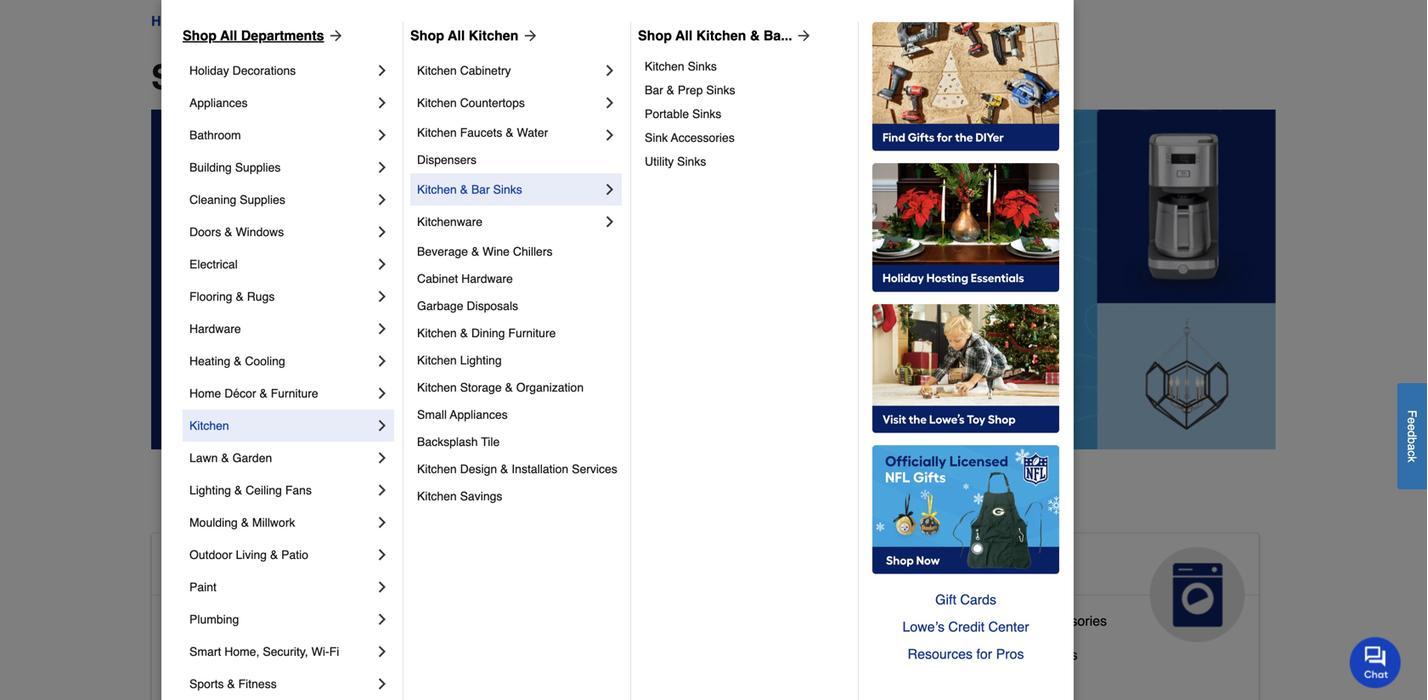 Task type: vqa. For each thing, say whether or not it's contained in the screenshot.
"BY"
no



Task type: describe. For each thing, give the bounding box(es) containing it.
find gifts for the diyer. image
[[873, 22, 1060, 151]]

backsplash tile link
[[417, 428, 619, 455]]

chevron right image for kitchen
[[374, 417, 391, 434]]

kitchen for kitchen cabinetry
[[417, 64, 457, 77]]

shop all kitchen & ba...
[[638, 28, 793, 43]]

arrow right image for shop all departments
[[324, 27, 345, 44]]

organization
[[516, 381, 584, 394]]

1 vertical spatial accessories
[[1034, 613, 1107, 629]]

kitchen for kitchen faucets & water dispensers
[[417, 126, 457, 139]]

f e e d b a c k
[[1406, 410, 1419, 462]]

& inside kitchen faucets & water dispensers
[[506, 126, 514, 139]]

building
[[189, 161, 232, 174]]

cabinet hardware
[[417, 272, 513, 286]]

disposals
[[467, 299, 518, 313]]

smart home, security, wi-fi
[[189, 645, 339, 659]]

chevron right image for flooring & rugs
[[374, 288, 391, 305]]

& inside flooring & rugs link
[[236, 290, 244, 303]]

chevron right image for paint
[[374, 579, 391, 596]]

bathroom link
[[189, 119, 374, 151]]

chat invite button image
[[1350, 637, 1402, 688]]

1 horizontal spatial appliances link
[[909, 534, 1259, 642]]

dispensers
[[417, 153, 477, 167]]

prep
[[678, 83, 703, 97]]

chevron right image for appliances
[[374, 94, 391, 111]]

houses,
[[607, 674, 657, 690]]

kitchen for kitchen & bar sinks
[[417, 183, 457, 196]]

bedroom
[[234, 647, 290, 663]]

home link
[[151, 11, 189, 31]]

animal & pet care
[[544, 554, 691, 608]]

& inside appliance parts & accessories link
[[1022, 613, 1031, 629]]

cards
[[960, 592, 997, 608]]

portable
[[645, 107, 689, 121]]

chevron right image for plumbing
[[374, 611, 391, 628]]

k
[[1406, 456, 1419, 462]]

chevron right image for kitchen & bar sinks
[[602, 181, 619, 198]]

2 vertical spatial appliances
[[923, 554, 1050, 581]]

chevron right image for hardware
[[374, 320, 391, 337]]

lawn & garden link
[[189, 442, 374, 474]]

bar inside bar & prep sinks link
[[645, 83, 663, 97]]

chevron right image for smart home, security, wi-fi
[[374, 643, 391, 660]]

shop for shop all departments
[[183, 28, 217, 43]]

kitchen link
[[189, 410, 374, 442]]

all for shop all departments
[[245, 58, 288, 97]]

all for shop all kitchen
[[448, 28, 465, 43]]

departments for shop
[[241, 28, 324, 43]]

kitchen faucets & water dispensers link
[[417, 119, 602, 173]]

bar & prep sinks
[[645, 83, 736, 97]]

accessible for accessible home
[[166, 554, 290, 581]]

kitchen & dining furniture link
[[417, 320, 619, 347]]

kitchen countertops link
[[417, 87, 602, 119]]

kitchen for kitchen lighting
[[417, 353, 457, 367]]

sinks for portable sinks
[[693, 107, 722, 121]]

accessible bedroom
[[166, 647, 290, 663]]

electrical link
[[189, 248, 374, 280]]

kitchen for kitchen design & installation services
[[417, 462, 457, 476]]

kitchen & dining furniture
[[417, 326, 556, 340]]

fitness
[[238, 677, 277, 691]]

sports & fitness
[[189, 677, 277, 691]]

chevron right image for kitchen cabinetry
[[602, 62, 619, 79]]

d
[[1406, 431, 1419, 437]]

cleaning
[[189, 193, 236, 206]]

kitchen storage & organization
[[417, 381, 584, 394]]

chevron right image for bathroom
[[374, 127, 391, 144]]

a
[[1406, 444, 1419, 450]]

livestock
[[544, 640, 601, 656]]

smart
[[189, 645, 221, 659]]

moulding & millwork link
[[189, 506, 374, 539]]

kitchen inside kitchen "link"
[[189, 419, 229, 433]]

garbage
[[417, 299, 464, 313]]

outdoor
[[189, 548, 232, 562]]

plumbing
[[189, 613, 239, 626]]

& inside heating & cooling link
[[234, 354, 242, 368]]

holiday decorations
[[189, 64, 296, 77]]

beverage for leftmost beverage & wine chillers link
[[417, 245, 468, 258]]

sinks up kitchenware "link"
[[493, 183, 522, 196]]

resources for pros link
[[873, 641, 1060, 668]]

beverage & wine chillers for leftmost beverage & wine chillers link
[[417, 245, 553, 258]]

paint
[[189, 580, 217, 594]]

water
[[517, 126, 548, 139]]

home décor & furniture link
[[189, 377, 374, 410]]

f e e d b a c k button
[[1398, 383, 1428, 489]]

& inside moulding & millwork link
[[241, 516, 249, 529]]

shop all departments link
[[183, 25, 345, 46]]

supplies for building supplies
[[235, 161, 281, 174]]

supplies for cleaning supplies
[[240, 193, 285, 206]]

kitchen storage & organization link
[[417, 374, 619, 401]]

1 horizontal spatial wine
[[998, 647, 1029, 663]]

care
[[544, 581, 597, 608]]

accessible for accessible bathroom
[[166, 613, 231, 629]]

chillers for leftmost beverage & wine chillers link
[[513, 245, 553, 258]]

installation
[[512, 462, 569, 476]]

kitchen savings
[[417, 489, 503, 503]]

chevron right image for doors & windows
[[374, 223, 391, 240]]

chevron right image for heating & cooling
[[374, 353, 391, 370]]

kitchen cabinetry
[[417, 64, 511, 77]]

holiday hosting essentials. image
[[873, 163, 1060, 292]]

pet inside animal & pet care
[[654, 554, 691, 581]]

chevron right image for lawn & garden
[[374, 450, 391, 467]]

dining
[[471, 326, 505, 340]]

kitchen countertops
[[417, 96, 525, 110]]

doors
[[189, 225, 221, 239]]

& inside kitchen design & installation services link
[[501, 462, 508, 476]]

sports
[[189, 677, 224, 691]]

lawn
[[189, 451, 218, 465]]

chevron right image for outdoor living & patio
[[374, 546, 391, 563]]

bar inside the kitchen & bar sinks link
[[471, 183, 490, 196]]

all for shop all kitchen & ba...
[[676, 28, 693, 43]]

departments for shop
[[297, 58, 505, 97]]

f
[[1406, 410, 1419, 417]]

0 vertical spatial appliances link
[[189, 87, 374, 119]]

sinks for utility sinks
[[677, 155, 706, 168]]

flooring & rugs
[[189, 290, 275, 303]]

kitchen for kitchen sinks
[[645, 59, 685, 73]]

1 vertical spatial bathroom
[[234, 613, 293, 629]]

appliance parts & accessories
[[923, 613, 1107, 629]]

animal
[[544, 554, 624, 581]]

design
[[460, 462, 497, 476]]

chevron right image for lighting & ceiling fans
[[374, 482, 391, 499]]

fi
[[329, 645, 339, 659]]

appliance parts & accessories link
[[923, 609, 1107, 643]]

officially licensed n f l gifts. shop now. image
[[873, 445, 1060, 574]]

for
[[977, 646, 993, 662]]

cabinetry
[[460, 64, 511, 77]]

sinks for kitchen sinks
[[688, 59, 717, 73]]

1 vertical spatial lighting
[[189, 484, 231, 497]]

& inside accessible entry & home link
[[270, 681, 279, 697]]

chevron right image for kitchenware
[[602, 213, 619, 230]]

accessible bathroom
[[166, 613, 293, 629]]

chillers for rightmost beverage & wine chillers link
[[1033, 647, 1078, 663]]

shop for shop all kitchen
[[410, 28, 444, 43]]

& up cabinet hardware
[[471, 245, 479, 258]]

small appliances
[[417, 408, 508, 421]]

storage
[[460, 381, 502, 394]]

kitchen for kitchen storage & organization
[[417, 381, 457, 394]]

smart home, security, wi-fi link
[[189, 636, 374, 668]]

cooling
[[245, 354, 285, 368]]

parts
[[986, 613, 1018, 629]]

furniture for home décor & furniture
[[271, 387, 318, 400]]

chevron right image for kitchen countertops
[[602, 94, 619, 111]]

animal & pet care link
[[531, 534, 880, 642]]

& inside shop all kitchen & ba... link
[[750, 28, 760, 43]]

beds,
[[569, 674, 603, 690]]

resources for pros
[[908, 646, 1024, 662]]

gift cards link
[[873, 586, 1060, 614]]

garbage disposals link
[[417, 292, 619, 320]]

supplies for livestock supplies
[[605, 640, 657, 656]]

home décor & furniture
[[189, 387, 318, 400]]

backsplash tile
[[417, 435, 500, 449]]



Task type: locate. For each thing, give the bounding box(es) containing it.
kitchen inside kitchen sinks link
[[645, 59, 685, 73]]

portable sinks
[[645, 107, 722, 121]]

hardware inside 'link'
[[189, 322, 241, 336]]

accessories down portable sinks
[[671, 131, 735, 144]]

1 arrow right image from the left
[[324, 27, 345, 44]]

kitchen inside "kitchen countertops" link
[[417, 96, 457, 110]]

kitchen & bar sinks
[[417, 183, 522, 196]]

0 horizontal spatial beverage & wine chillers
[[417, 245, 553, 258]]

outdoor living & patio link
[[189, 539, 374, 571]]

1 vertical spatial hardware
[[189, 322, 241, 336]]

& left patio
[[270, 548, 278, 562]]

beverage & wine chillers up cabinet hardware
[[417, 245, 553, 258]]

all up kitchen cabinetry
[[448, 28, 465, 43]]

arrow right image
[[519, 27, 539, 44]]

furniture up kitchen lighting link
[[508, 326, 556, 340]]

appliances link
[[189, 87, 374, 119], [909, 534, 1259, 642]]

appliances up cards at the right bottom of page
[[923, 554, 1050, 581]]

3 accessible from the top
[[166, 647, 231, 663]]

& left ba...
[[750, 28, 760, 43]]

chevron right image for holiday decorations
[[374, 62, 391, 79]]

all inside shop all kitchen & ba... link
[[676, 28, 693, 43]]

chevron right image
[[602, 62, 619, 79], [602, 94, 619, 111], [374, 127, 391, 144], [374, 256, 391, 273], [374, 288, 391, 305], [374, 320, 391, 337], [374, 353, 391, 370], [374, 417, 391, 434], [374, 450, 391, 467], [374, 482, 391, 499], [374, 514, 391, 531], [374, 546, 391, 563]]

1 vertical spatial bar
[[471, 183, 490, 196]]

0 horizontal spatial beverage
[[417, 245, 468, 258]]

kitchen inside kitchen design & installation services link
[[417, 462, 457, 476]]

bathroom up building
[[189, 128, 241, 142]]

furniture for kitchen & dining furniture
[[508, 326, 556, 340]]

0 vertical spatial beverage & wine chillers
[[417, 245, 553, 258]]

arrow right image
[[324, 27, 345, 44], [793, 27, 813, 44]]

1 horizontal spatial chillers
[[1033, 647, 1078, 663]]

kitchen & bar sinks link
[[417, 173, 602, 206]]

livestock supplies
[[544, 640, 657, 656]]

furniture inside kitchen & dining furniture link
[[508, 326, 556, 340]]

arrow right image inside shop all departments link
[[324, 27, 345, 44]]

furniture right houses,
[[674, 674, 728, 690]]

entry
[[234, 681, 266, 697]]

departments up holiday decorations in the left top of the page
[[204, 13, 282, 29]]

1 vertical spatial pet
[[544, 674, 565, 690]]

kitchen for kitchen countertops
[[417, 96, 457, 110]]

0 horizontal spatial accessories
[[671, 131, 735, 144]]

2 e from the top
[[1406, 424, 1419, 431]]

0 horizontal spatial beverage & wine chillers link
[[417, 238, 619, 265]]

2 arrow right image from the left
[[793, 27, 813, 44]]

small
[[417, 408, 447, 421]]

kitchen savings link
[[417, 483, 619, 510]]

1 horizontal spatial beverage
[[923, 647, 981, 663]]

departments down shop all kitchen
[[297, 58, 505, 97]]

chevron right image for electrical
[[374, 256, 391, 273]]

& right entry at bottom left
[[270, 681, 279, 697]]

chevron right image for kitchen faucets & water dispensers
[[602, 127, 619, 144]]

chevron right image for sports & fitness
[[374, 676, 391, 693]]

all inside the shop all kitchen link
[[448, 28, 465, 43]]

hardware down flooring
[[189, 322, 241, 336]]

all inside shop all departments link
[[220, 28, 237, 43]]

rugs
[[247, 290, 275, 303]]

accessible for accessible bedroom
[[166, 647, 231, 663]]

tile
[[481, 435, 500, 449]]

living
[[236, 548, 267, 562]]

e up d
[[1406, 417, 1419, 424]]

0 horizontal spatial shop
[[183, 28, 217, 43]]

0 vertical spatial accessories
[[671, 131, 735, 144]]

0 horizontal spatial furniture
[[271, 387, 318, 400]]

& inside "lawn & garden" link
[[221, 451, 229, 465]]

holiday
[[189, 64, 229, 77]]

0 vertical spatial supplies
[[235, 161, 281, 174]]

e up b
[[1406, 424, 1419, 431]]

departments inside shop all departments link
[[241, 28, 324, 43]]

departments link
[[204, 11, 282, 31]]

supplies up cleaning supplies
[[235, 161, 281, 174]]

1 vertical spatial chillers
[[1033, 647, 1078, 663]]

0 vertical spatial hardware
[[462, 272, 513, 286]]

& right décor
[[260, 387, 268, 400]]

kitchen for kitchen & dining furniture
[[417, 326, 457, 340]]

& right design
[[501, 462, 508, 476]]

shop up kitchen cabinetry
[[410, 28, 444, 43]]

1 shop from the left
[[183, 28, 217, 43]]

beverage & wine chillers link up garbage disposals link
[[417, 238, 619, 265]]

accessible entry & home
[[166, 681, 319, 697]]

1 e from the top
[[1406, 417, 1419, 424]]

lowe's
[[903, 619, 945, 635]]

garden
[[232, 451, 272, 465]]

0 vertical spatial beverage & wine chillers link
[[417, 238, 619, 265]]

& right animal
[[630, 554, 647, 581]]

0 vertical spatial bar
[[645, 83, 663, 97]]

2 vertical spatial furniture
[[674, 674, 728, 690]]

cabinet hardware link
[[417, 265, 619, 292]]

accessible home image
[[393, 547, 488, 642]]

beverage & wine chillers link
[[417, 238, 619, 265], [923, 643, 1078, 677]]

0 horizontal spatial hardware
[[189, 322, 241, 336]]

chillers up cabinet hardware link
[[513, 245, 553, 258]]

beverage up cabinet
[[417, 245, 468, 258]]

services
[[572, 462, 618, 476]]

2 shop from the left
[[410, 28, 444, 43]]

pet
[[654, 554, 691, 581], [544, 674, 565, 690]]

1 horizontal spatial beverage & wine chillers link
[[923, 643, 1078, 677]]

heating & cooling
[[189, 354, 285, 368]]

& inside outdoor living & patio link
[[270, 548, 278, 562]]

chevron right image for moulding & millwork
[[374, 514, 391, 531]]

credit
[[949, 619, 985, 635]]

& left dining
[[460, 326, 468, 340]]

utility sinks link
[[645, 150, 846, 173]]

backsplash
[[417, 435, 478, 449]]

lawn & garden
[[189, 451, 272, 465]]

beverage for rightmost beverage & wine chillers link
[[923, 647, 981, 663]]

1 horizontal spatial arrow right image
[[793, 27, 813, 44]]

1 horizontal spatial shop
[[410, 28, 444, 43]]

& left rugs
[[236, 290, 244, 303]]

beverage & wine chillers for rightmost beverage & wine chillers link
[[923, 647, 1078, 663]]

animal & pet care image
[[772, 547, 867, 642]]

pros
[[996, 646, 1024, 662]]

arrow right image for shop all kitchen & ba...
[[793, 27, 813, 44]]

0 horizontal spatial arrow right image
[[324, 27, 345, 44]]

0 vertical spatial wine
[[483, 245, 510, 258]]

bathroom
[[189, 128, 241, 142], [234, 613, 293, 629]]

kitchenware link
[[417, 206, 602, 238]]

home
[[151, 13, 189, 29], [189, 387, 221, 400], [297, 554, 363, 581], [283, 681, 319, 697]]

2 horizontal spatial appliances
[[923, 554, 1050, 581]]

sinks up prep
[[688, 59, 717, 73]]

building supplies link
[[189, 151, 374, 184]]

kitchen inside "kitchen storage & organization" link
[[417, 381, 457, 394]]

2 horizontal spatial shop
[[638, 28, 672, 43]]

fans
[[285, 484, 312, 497]]

1 horizontal spatial accessories
[[1034, 613, 1107, 629]]

1 vertical spatial appliances link
[[909, 534, 1259, 642]]

& left pros
[[985, 647, 994, 663]]

electrical
[[189, 257, 238, 271]]

heating
[[189, 354, 230, 368]]

& inside doors & windows link
[[225, 225, 232, 239]]

0 horizontal spatial chillers
[[513, 245, 553, 258]]

accessible bedroom link
[[166, 643, 290, 677]]

kitchen design & installation services
[[417, 462, 618, 476]]

livestock supplies link
[[544, 636, 657, 670]]

chevron right image for cleaning supplies
[[374, 191, 391, 208]]

4 accessible from the top
[[166, 681, 231, 697]]

& right houses,
[[661, 674, 670, 690]]

& inside the lighting & ceiling fans link
[[234, 484, 242, 497]]

accessories right center
[[1034, 613, 1107, 629]]

arrow right image inside shop all kitchen & ba... link
[[793, 27, 813, 44]]

kitchen for kitchen savings
[[417, 489, 457, 503]]

kitchenware
[[417, 215, 483, 229]]

& right storage
[[505, 381, 513, 394]]

& left cooling
[[234, 354, 242, 368]]

1 vertical spatial furniture
[[271, 387, 318, 400]]

building supplies
[[189, 161, 281, 174]]

& inside "kitchen storage & organization" link
[[505, 381, 513, 394]]

0 vertical spatial beverage
[[417, 245, 468, 258]]

sinks right prep
[[706, 83, 736, 97]]

1 accessible from the top
[[166, 554, 290, 581]]

& left the 'millwork'
[[241, 516, 249, 529]]

3 shop from the left
[[638, 28, 672, 43]]

kitchen inside kitchen lighting link
[[417, 353, 457, 367]]

gift cards
[[936, 592, 997, 608]]

& left prep
[[667, 83, 675, 97]]

0 horizontal spatial bar
[[471, 183, 490, 196]]

0 horizontal spatial wine
[[483, 245, 510, 258]]

lighting up storage
[[460, 353, 502, 367]]

kitchen inside kitchen cabinetry link
[[417, 64, 457, 77]]

enjoy savings year-round. no matter what you're shopping for, find what you need at a great price. image
[[151, 110, 1276, 449]]

moulding
[[189, 516, 238, 529]]

furniture down heating & cooling link
[[271, 387, 318, 400]]

savings
[[460, 489, 503, 503]]

& inside the kitchen & bar sinks link
[[460, 183, 468, 196]]

heating & cooling link
[[189, 345, 374, 377]]

kitchen inside shop all kitchen & ba... link
[[697, 28, 746, 43]]

furniture inside home décor & furniture link
[[271, 387, 318, 400]]

1 horizontal spatial bar
[[645, 83, 663, 97]]

resources
[[908, 646, 973, 662]]

appliances down storage
[[450, 408, 508, 421]]

& inside home décor & furniture link
[[260, 387, 268, 400]]

supplies
[[235, 161, 281, 174], [240, 193, 285, 206], [605, 640, 657, 656]]

appliances down holiday
[[189, 96, 248, 110]]

1 horizontal spatial appliances
[[450, 408, 508, 421]]

pet beds, houses, & furniture
[[544, 674, 728, 690]]

& inside sports & fitness link
[[227, 677, 235, 691]]

0 horizontal spatial lighting
[[189, 484, 231, 497]]

lighting & ceiling fans link
[[189, 474, 374, 506]]

chevron right image
[[374, 62, 391, 79], [374, 94, 391, 111], [602, 127, 619, 144], [374, 159, 391, 176], [602, 181, 619, 198], [374, 191, 391, 208], [602, 213, 619, 230], [374, 223, 391, 240], [374, 385, 391, 402], [374, 579, 391, 596], [374, 611, 391, 628], [374, 643, 391, 660], [374, 676, 391, 693]]

shop up holiday
[[183, 28, 217, 43]]

& left ceiling
[[234, 484, 242, 497]]

bar up kitchenware "link"
[[471, 183, 490, 196]]

bar up portable
[[645, 83, 663, 97]]

supplies up windows
[[240, 193, 285, 206]]

2 accessible from the top
[[166, 613, 231, 629]]

1 vertical spatial supplies
[[240, 193, 285, 206]]

décor
[[225, 387, 256, 400]]

arrow right image up kitchen sinks link
[[793, 27, 813, 44]]

& right the lawn
[[221, 451, 229, 465]]

kitchen inside kitchen faucets & water dispensers
[[417, 126, 457, 139]]

shop for shop all kitchen & ba...
[[638, 28, 672, 43]]

& right doors
[[225, 225, 232, 239]]

appliances image
[[1150, 547, 1245, 642]]

0 vertical spatial bathroom
[[189, 128, 241, 142]]

wine down kitchenware "link"
[[483, 245, 510, 258]]

& left water
[[506, 126, 514, 139]]

1 vertical spatial beverage & wine chillers link
[[923, 643, 1078, 677]]

& down accessible bedroom link
[[227, 677, 235, 691]]

sinks down prep
[[693, 107, 722, 121]]

0 vertical spatial appliances
[[189, 96, 248, 110]]

security,
[[263, 645, 308, 659]]

1 vertical spatial beverage
[[923, 647, 981, 663]]

& inside animal & pet care
[[630, 554, 647, 581]]

1 vertical spatial appliances
[[450, 408, 508, 421]]

& inside pet beds, houses, & furniture link
[[661, 674, 670, 690]]

0 vertical spatial lighting
[[460, 353, 502, 367]]

supplies inside 'link'
[[605, 640, 657, 656]]

wine down center
[[998, 647, 1029, 663]]

& right parts
[[1022, 613, 1031, 629]]

ba...
[[764, 28, 793, 43]]

shop all kitchen
[[410, 28, 519, 43]]

kitchen faucets & water dispensers
[[417, 126, 552, 167]]

accessible for accessible entry & home
[[166, 681, 231, 697]]

supplies up houses,
[[605, 640, 657, 656]]

0 horizontal spatial pet
[[544, 674, 565, 690]]

shop all kitchen & ba... link
[[638, 25, 813, 46]]

chillers right pros
[[1033, 647, 1078, 663]]

kitchen inside the kitchen savings link
[[417, 489, 457, 503]]

all for shop all departments
[[220, 28, 237, 43]]

0 vertical spatial furniture
[[508, 326, 556, 340]]

cleaning supplies
[[189, 193, 285, 206]]

beverage
[[417, 245, 468, 258], [923, 647, 981, 663]]

bathroom up smart home, security, wi-fi
[[234, 613, 293, 629]]

all up holiday decorations in the left top of the page
[[220, 28, 237, 43]]

furniture
[[508, 326, 556, 340], [271, 387, 318, 400], [674, 674, 728, 690]]

lighting up 'moulding'
[[189, 484, 231, 497]]

1 vertical spatial wine
[[998, 647, 1029, 663]]

b
[[1406, 437, 1419, 444]]

0 vertical spatial chillers
[[513, 245, 553, 258]]

hardware up "disposals"
[[462, 272, 513, 286]]

1 horizontal spatial lighting
[[460, 353, 502, 367]]

accessible entry & home link
[[166, 677, 319, 700]]

arrow right image up shop all departments
[[324, 27, 345, 44]]

visit the lowe's toy shop. image
[[873, 304, 1060, 433]]

kitchen inside kitchen & dining furniture link
[[417, 326, 457, 340]]

& inside kitchen & dining furniture link
[[460, 326, 468, 340]]

1 horizontal spatial beverage & wine chillers
[[923, 647, 1078, 663]]

kitchen design & installation services link
[[417, 455, 619, 483]]

kitchen inside the shop all kitchen link
[[469, 28, 519, 43]]

kitchen lighting link
[[417, 347, 619, 374]]

0 horizontal spatial appliances link
[[189, 87, 374, 119]]

patio
[[281, 548, 309, 562]]

bar
[[645, 83, 663, 97], [471, 183, 490, 196]]

all down shop all departments link
[[245, 58, 288, 97]]

center
[[989, 619, 1030, 635]]

& down dispensers
[[460, 183, 468, 196]]

all
[[220, 28, 237, 43], [448, 28, 465, 43], [676, 28, 693, 43], [245, 58, 288, 97]]

furniture inside pet beds, houses, & furniture link
[[674, 674, 728, 690]]

all up kitchen sinks
[[676, 28, 693, 43]]

beverage down lowe's credit center link
[[923, 647, 981, 663]]

0 vertical spatial pet
[[654, 554, 691, 581]]

2 horizontal spatial furniture
[[674, 674, 728, 690]]

1 horizontal spatial furniture
[[508, 326, 556, 340]]

garbage disposals
[[417, 299, 518, 313]]

kitchen cabinetry link
[[417, 54, 602, 87]]

0 horizontal spatial appliances
[[189, 96, 248, 110]]

countertops
[[460, 96, 525, 110]]

shop up kitchen sinks
[[638, 28, 672, 43]]

& inside bar & prep sinks link
[[667, 83, 675, 97]]

1 vertical spatial beverage & wine chillers
[[923, 647, 1078, 663]]

plumbing link
[[189, 603, 374, 636]]

sinks down sink accessories
[[677, 155, 706, 168]]

1 horizontal spatial hardware
[[462, 272, 513, 286]]

chevron right image for building supplies
[[374, 159, 391, 176]]

moulding & millwork
[[189, 516, 295, 529]]

lighting & ceiling fans
[[189, 484, 312, 497]]

beverage & wine chillers link down center
[[923, 643, 1078, 677]]

gift
[[936, 592, 957, 608]]

wi-
[[312, 645, 329, 659]]

1 horizontal spatial pet
[[654, 554, 691, 581]]

chevron right image for home décor & furniture
[[374, 385, 391, 402]]

departments up holiday decorations link
[[241, 28, 324, 43]]

decorations
[[232, 64, 296, 77]]

2 vertical spatial supplies
[[605, 640, 657, 656]]

departments
[[204, 13, 282, 29], [241, 28, 324, 43], [297, 58, 505, 97]]

beverage & wine chillers down center
[[923, 647, 1078, 663]]

kitchen inside the kitchen & bar sinks link
[[417, 183, 457, 196]]

accessible home
[[166, 554, 363, 581]]



